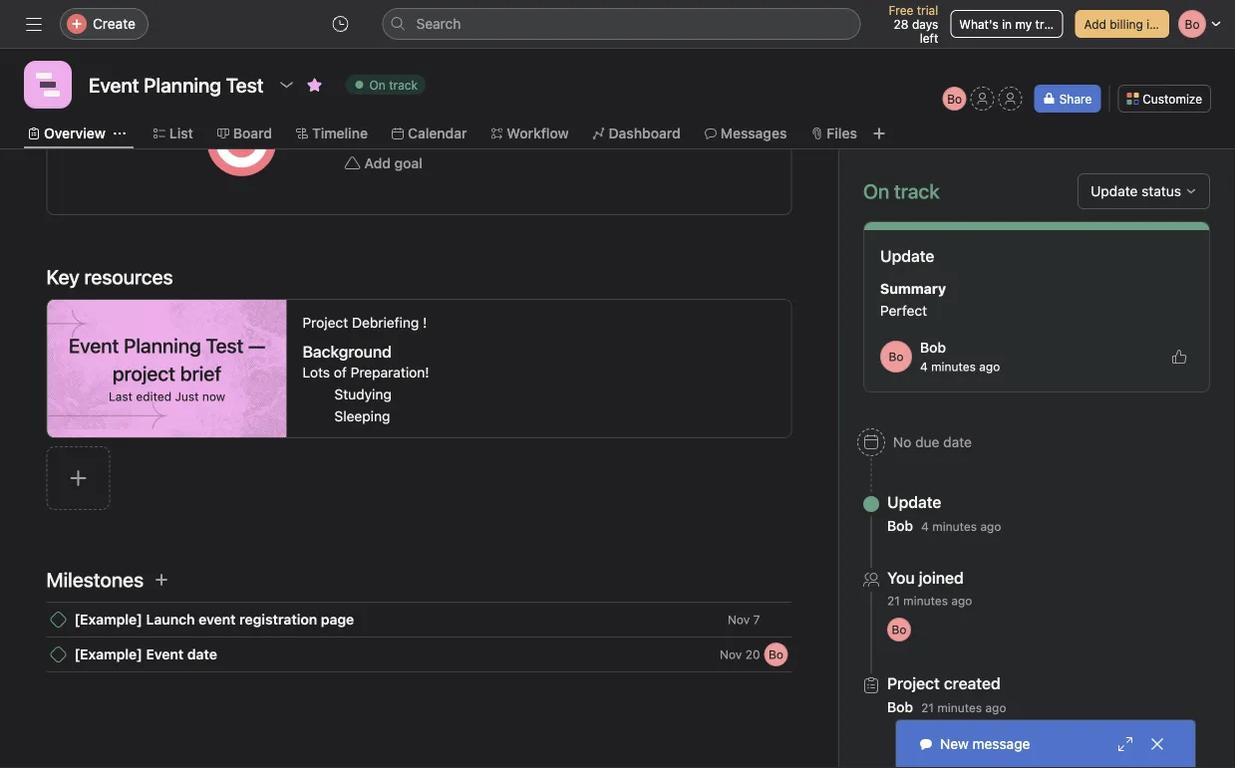 Task type: describe. For each thing, give the bounding box(es) containing it.
ago for you
[[952, 594, 973, 608]]

no due date
[[893, 434, 972, 451]]

files link
[[811, 123, 857, 145]]

1 vertical spatial event
[[146, 647, 184, 663]]

dashboard
[[609, 125, 681, 142]]

page
[[321, 612, 354, 628]]

trial
[[917, 3, 939, 17]]

lots
[[303, 364, 330, 381]]

executive
[[303, 436, 374, 455]]

expand sidebar image
[[26, 16, 42, 32]]

workflow
[[507, 125, 569, 142]]

nov 7
[[728, 613, 760, 627]]

remove from starred image
[[307, 77, 323, 93]]

summary
[[880, 281, 946, 297]]

calendar link
[[392, 123, 467, 145]]

search list box
[[382, 8, 861, 40]]

add tab image
[[871, 126, 887, 142]]

timeline link
[[296, 123, 368, 145]]

customize
[[1143, 92, 1203, 106]]

[example] for [example] launch event registration page
[[74, 612, 142, 628]]

nov 20 button
[[720, 638, 760, 672]]

[example] launch event registration page
[[74, 612, 354, 628]]

expand new message image
[[1118, 737, 1134, 753]]

minutes for you
[[904, 594, 948, 608]]

now
[[202, 390, 225, 404]]

minutes for update
[[933, 520, 977, 534]]

debriefing
[[352, 315, 419, 331]]

search button
[[382, 8, 861, 40]]

ago for update
[[981, 520, 1002, 534]]

list link
[[153, 123, 193, 145]]

history image
[[333, 16, 349, 32]]

0 likes. click to like this task image
[[1172, 349, 1188, 365]]

project brief
[[113, 362, 222, 385]]

you
[[887, 569, 915, 588]]

customize button
[[1118, 85, 1212, 113]]

show options image
[[279, 77, 295, 93]]

on track button
[[337, 71, 435, 99]]

background lots of preparation! studying sleeping
[[303, 343, 429, 425]]

you joined 21 minutes ago
[[887, 569, 973, 608]]

add for add billing info
[[1084, 17, 1107, 31]]

20
[[746, 648, 760, 662]]

add goal
[[364, 155, 423, 172]]

event planning test — project brief last edited just now
[[69, 334, 265, 404]]

test
[[206, 334, 244, 357]]

left
[[920, 31, 939, 45]]

ago inside bob 4 minutes ago
[[979, 360, 1000, 374]]

in
[[1002, 17, 1012, 31]]

bob for project created
[[887, 700, 914, 716]]

update status
[[1091, 183, 1182, 199]]

create button
[[60, 8, 149, 40]]

no
[[893, 434, 912, 451]]

on track
[[370, 78, 418, 92]]

overview
[[44, 125, 106, 142]]

ago for project created
[[986, 701, 1007, 715]]

bob link for project created
[[887, 700, 914, 716]]

bo right 20
[[769, 648, 784, 662]]

bo down what's
[[947, 92, 962, 106]]

key resources
[[46, 265, 173, 289]]

workflow link
[[491, 123, 569, 145]]

milestones
[[46, 568, 144, 592]]

update status button
[[1078, 174, 1211, 209]]

bob link for update
[[887, 518, 914, 534]]

project created bob 21 minutes ago
[[887, 675, 1007, 716]]

you joined button
[[887, 568, 973, 588]]

on track
[[864, 179, 940, 203]]

messages link
[[705, 123, 787, 145]]

[example] event date
[[74, 647, 217, 663]]

board link
[[217, 123, 272, 145]]

executive summary
[[303, 436, 447, 455]]

what's in my trial?
[[960, 17, 1063, 31]]

add milestone image
[[154, 572, 170, 588]]

goal
[[394, 155, 423, 172]]

background
[[303, 343, 392, 361]]

just
[[175, 390, 199, 404]]

28
[[894, 17, 909, 31]]

what's
[[960, 17, 999, 31]]

sleeping
[[335, 408, 390, 425]]

bo down you joined 21 minutes ago
[[892, 623, 907, 637]]

on
[[370, 78, 386, 92]]

latest status update element
[[864, 221, 1211, 393]]

perfect
[[880, 303, 928, 319]]

share
[[1060, 92, 1092, 106]]

nov for nov 7
[[728, 613, 750, 627]]

1 horizontal spatial bo button
[[943, 87, 967, 111]]

Completed milestone checkbox
[[50, 647, 66, 663]]

track
[[389, 78, 418, 92]]

add for add goal
[[364, 155, 391, 172]]

add billing info
[[1084, 17, 1168, 31]]



Task type: vqa. For each thing, say whether or not it's contained in the screenshot.
the bottom can
no



Task type: locate. For each thing, give the bounding box(es) containing it.
launch
[[146, 612, 195, 628]]

due
[[916, 434, 940, 451]]

event
[[199, 612, 236, 628]]

billing
[[1110, 17, 1144, 31]]

info
[[1147, 17, 1168, 31]]

overview link
[[28, 123, 106, 145]]

1 horizontal spatial event
[[146, 647, 184, 663]]

1 vertical spatial 4
[[922, 520, 929, 534]]

1 horizontal spatial 21
[[922, 701, 934, 715]]

bob link down perfect
[[920, 340, 946, 356]]

2 completed milestone image from the top
[[50, 647, 66, 663]]

search
[[416, 15, 461, 32]]

4 inside bob 4 minutes ago
[[920, 360, 928, 374]]

0 horizontal spatial date
[[187, 647, 217, 663]]

new message
[[940, 736, 1031, 753]]

bob inside update bob 4 minutes ago
[[887, 518, 914, 534]]

completed milestone image up completed milestone checkbox
[[50, 612, 66, 628]]

0 vertical spatial 4
[[920, 360, 928, 374]]

minutes inside update bob 4 minutes ago
[[933, 520, 977, 534]]

21
[[887, 594, 900, 608], [922, 701, 934, 715]]

0 vertical spatial event
[[69, 334, 119, 357]]

0 horizontal spatial bo button
[[764, 643, 788, 667]]

21 inside you joined 21 minutes ago
[[887, 594, 900, 608]]

0 horizontal spatial event
[[69, 334, 119, 357]]

bo down perfect
[[889, 350, 904, 364]]

minutes inside project created bob 21 minutes ago
[[938, 701, 982, 715]]

update inside update bob 4 minutes ago
[[887, 493, 942, 512]]

bob link down 'update' button
[[887, 518, 914, 534]]

date for [example] event date
[[187, 647, 217, 663]]

minutes inside bob 4 minutes ago
[[931, 360, 976, 374]]

preparation!
[[351, 364, 429, 381]]

event inside event planning test — project brief last edited just now
[[69, 334, 119, 357]]

0 vertical spatial 21
[[887, 594, 900, 608]]

my
[[1016, 17, 1032, 31]]

1 horizontal spatial add
[[1084, 17, 1107, 31]]

create
[[93, 15, 136, 32]]

project debriefing !
[[303, 315, 427, 331]]

1 vertical spatial 21
[[922, 701, 934, 715]]

update for update
[[880, 247, 935, 266]]

dashboard link
[[593, 123, 681, 145]]

minutes down you joined button
[[904, 594, 948, 608]]

update
[[1091, 183, 1138, 199], [880, 247, 935, 266], [887, 493, 942, 512]]

ago
[[979, 360, 1000, 374], [981, 520, 1002, 534], [952, 594, 973, 608], [986, 701, 1007, 715]]

bob inside bob 4 minutes ago
[[920, 340, 946, 356]]

4 down perfect
[[920, 360, 928, 374]]

add left goal
[[364, 155, 391, 172]]

what's in my trial? button
[[951, 10, 1063, 38]]

bob link
[[920, 340, 946, 356], [887, 518, 914, 534], [887, 700, 914, 716]]

summary
[[378, 436, 447, 455]]

bob inside project created bob 21 minutes ago
[[887, 700, 914, 716]]

0 vertical spatial [example]
[[74, 612, 142, 628]]

board
[[233, 125, 272, 142]]

nov 7 button
[[728, 603, 760, 637]]

0 vertical spatial update
[[1091, 183, 1138, 199]]

add inside add goal button
[[364, 155, 391, 172]]

1 vertical spatial date
[[187, 647, 217, 663]]

minutes down summary perfect
[[931, 360, 976, 374]]

2 [example] from the top
[[74, 647, 142, 663]]

minutes
[[931, 360, 976, 374], [933, 520, 977, 534], [904, 594, 948, 608], [938, 701, 982, 715]]

[example] right completed milestone checkbox
[[74, 647, 142, 663]]

minutes down 'update' button
[[933, 520, 977, 534]]

add
[[1084, 17, 1107, 31], [364, 155, 391, 172]]

project created
[[887, 675, 1001, 694]]

0 vertical spatial bob link
[[920, 340, 946, 356]]

bo button down what's
[[943, 87, 967, 111]]

bo button right 20
[[764, 643, 788, 667]]

1 vertical spatial nov
[[720, 648, 742, 662]]

[example] down milestones
[[74, 612, 142, 628]]

0 horizontal spatial 21
[[887, 594, 900, 608]]

nov 20
[[720, 648, 760, 662]]

1 vertical spatial update
[[880, 247, 935, 266]]

registration
[[239, 612, 317, 628]]

1 horizontal spatial date
[[944, 434, 972, 451]]

date right due
[[944, 434, 972, 451]]

minutes inside you joined 21 minutes ago
[[904, 594, 948, 608]]

bob down perfect
[[920, 340, 946, 356]]

files
[[827, 125, 857, 142]]

nov
[[728, 613, 750, 627], [720, 648, 742, 662]]

list
[[169, 125, 193, 142]]

21 down you
[[887, 594, 900, 608]]

joined
[[919, 569, 964, 588]]

nov left 20
[[720, 648, 742, 662]]

completed milestone image
[[50, 612, 66, 628], [50, 647, 66, 663]]

free trial 28 days left
[[889, 3, 939, 45]]

event down launch
[[146, 647, 184, 663]]

0 vertical spatial bo button
[[943, 87, 967, 111]]

share button
[[1035, 85, 1101, 113]]

1 vertical spatial completed milestone image
[[50, 647, 66, 663]]

no due date button
[[849, 425, 981, 461]]

1 vertical spatial bo button
[[764, 643, 788, 667]]

date down [example] launch event registration page
[[187, 647, 217, 663]]

ago inside you joined 21 minutes ago
[[952, 594, 973, 608]]

4 inside update bob 4 minutes ago
[[922, 520, 929, 534]]

ago inside update bob 4 minutes ago
[[981, 520, 1002, 534]]

status
[[1142, 183, 1182, 199]]

completed milestone image for [example] event date
[[50, 647, 66, 663]]

4 down 'update' button
[[922, 520, 929, 534]]

21 inside project created bob 21 minutes ago
[[922, 701, 934, 715]]

upload attachment image
[[46, 447, 110, 511]]

1 vertical spatial bob link
[[887, 518, 914, 534]]

0 vertical spatial completed milestone image
[[50, 612, 66, 628]]

update inside popup button
[[1091, 183, 1138, 199]]

0 vertical spatial add
[[1084, 17, 1107, 31]]

nov left 7
[[728, 613, 750, 627]]

project
[[303, 315, 348, 331]]

update up summary
[[880, 247, 935, 266]]

date inside dropdown button
[[944, 434, 972, 451]]

1 vertical spatial add
[[364, 155, 391, 172]]

bo
[[947, 92, 962, 106], [889, 350, 904, 364], [892, 623, 907, 637], [769, 648, 784, 662]]

1 vertical spatial bob
[[887, 518, 914, 534]]

completed milestone image down completed milestone option on the left bottom of page
[[50, 647, 66, 663]]

21 for bob
[[922, 701, 934, 715]]

add inside the add billing info button
[[1084, 17, 1107, 31]]

bob down project created
[[887, 700, 914, 716]]

1 vertical spatial [example]
[[74, 647, 142, 663]]

last
[[109, 390, 133, 404]]

1 [example] from the top
[[74, 612, 142, 628]]

bob
[[920, 340, 946, 356], [887, 518, 914, 534], [887, 700, 914, 716]]

bob down 'update' button
[[887, 518, 914, 534]]

edited
[[136, 390, 172, 404]]

of
[[334, 364, 347, 381]]

event up last on the bottom left of page
[[69, 334, 119, 357]]

0 vertical spatial bob
[[920, 340, 946, 356]]

21 for joined
[[887, 594, 900, 608]]

2 vertical spatial bob
[[887, 700, 914, 716]]

timeline image
[[36, 73, 60, 97]]

planning
[[124, 334, 201, 357]]

1 completed milestone image from the top
[[50, 612, 66, 628]]

minutes for project created
[[938, 701, 982, 715]]

add left billing
[[1084, 17, 1107, 31]]

minutes down project created
[[938, 701, 982, 715]]

update left 'status'
[[1091, 183, 1138, 199]]

21 down project created
[[922, 701, 934, 715]]

studying
[[335, 386, 392, 403]]

bob link inside latest status update element
[[920, 340, 946, 356]]

update bob 4 minutes ago
[[887, 493, 1002, 534]]

update down no due date dropdown button
[[887, 493, 942, 512]]

2 vertical spatial bob link
[[887, 700, 914, 716]]

[example]
[[74, 612, 142, 628], [74, 647, 142, 663]]

7
[[754, 613, 760, 627]]

update for update bob 4 minutes ago
[[887, 493, 942, 512]]

free
[[889, 3, 914, 17]]

bo inside latest status update element
[[889, 350, 904, 364]]

—
[[248, 334, 265, 357]]

[example] for [example] event date
[[74, 647, 142, 663]]

close image
[[1150, 737, 1166, 753]]

0 horizontal spatial add
[[364, 155, 391, 172]]

bob for update
[[887, 518, 914, 534]]

None text field
[[84, 67, 269, 103]]

timeline
[[312, 125, 368, 142]]

add billing info button
[[1075, 10, 1170, 38]]

date for no due date
[[944, 434, 972, 451]]

update button
[[887, 493, 1002, 513]]

Completed milestone checkbox
[[50, 612, 66, 628]]

completed milestone image for [example] launch event registration page
[[50, 612, 66, 628]]

nov inside 'button'
[[720, 648, 742, 662]]

bob 4 minutes ago
[[920, 340, 1000, 374]]

messages
[[721, 125, 787, 142]]

0 vertical spatial nov
[[728, 613, 750, 627]]

nov for nov 20
[[720, 648, 742, 662]]

0 vertical spatial date
[[944, 434, 972, 451]]

bob link down project created
[[887, 700, 914, 716]]

ago inside project created bob 21 minutes ago
[[986, 701, 1007, 715]]

event
[[69, 334, 119, 357], [146, 647, 184, 663]]

nov inside button
[[728, 613, 750, 627]]

tab actions image
[[114, 128, 125, 140]]

update for update status
[[1091, 183, 1138, 199]]

!
[[423, 315, 427, 331]]

calendar
[[408, 125, 467, 142]]

days
[[912, 17, 939, 31]]

trial?
[[1036, 17, 1063, 31]]

add goal button
[[340, 146, 428, 181]]

bo button
[[943, 87, 967, 111], [764, 643, 788, 667]]

2 vertical spatial update
[[887, 493, 942, 512]]



